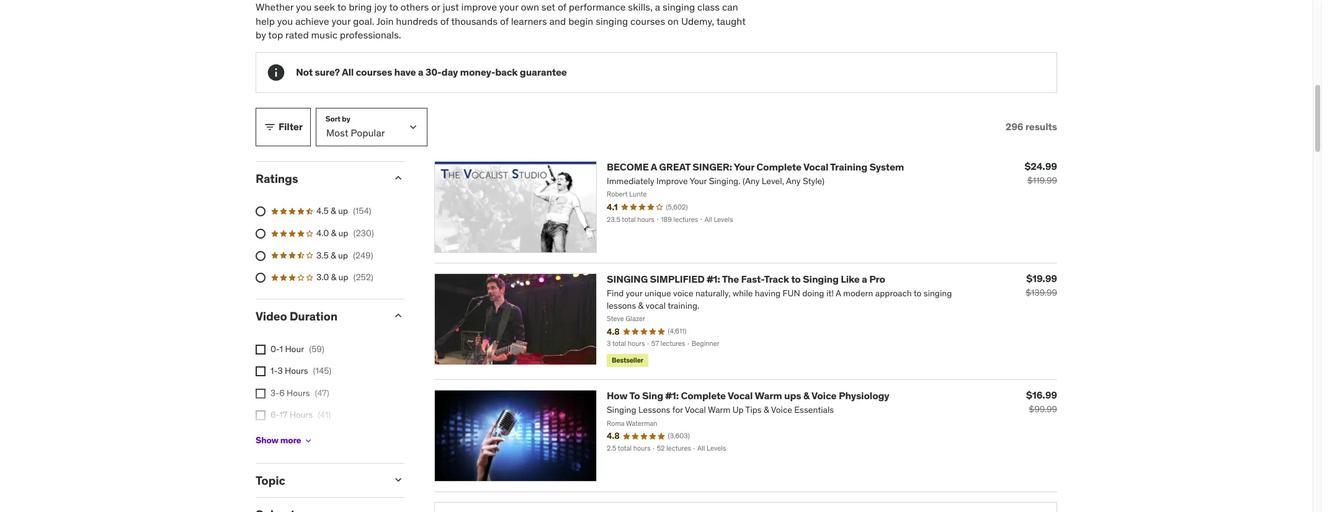Task type: describe. For each thing, give the bounding box(es) containing it.
rated
[[285, 29, 309, 41]]

courses inside whether you seek to bring joy to others or just improve your own set of performance skills, a singing class can help you achieve your goal. join hundreds of thousands of learners and begin singing courses on udemy, taught by top rated music professionals.
[[631, 15, 665, 27]]

improve
[[461, 1, 497, 13]]

(252)
[[353, 272, 373, 283]]

singing
[[607, 273, 648, 285]]

learners
[[511, 15, 547, 27]]

1-
[[271, 366, 278, 377]]

4.0 & up (230)
[[316, 228, 374, 239]]

0-
[[271, 344, 280, 355]]

3.0
[[316, 272, 329, 283]]

0-1 hour (59)
[[271, 344, 324, 355]]

set
[[542, 1, 555, 13]]

6
[[279, 388, 285, 399]]

to for whether
[[389, 1, 398, 13]]

thousands
[[451, 15, 498, 27]]

17
[[279, 410, 287, 421]]

and
[[550, 15, 566, 27]]

17+ hours
[[271, 432, 310, 443]]

3.5
[[316, 250, 329, 261]]

filter
[[279, 120, 303, 133]]

performance
[[569, 1, 626, 13]]

up for 3.0 & up
[[339, 272, 348, 283]]

physiology
[[839, 390, 890, 402]]

all
[[342, 66, 354, 78]]

achieve
[[295, 15, 329, 27]]

& for 4.0
[[331, 228, 336, 239]]

3-6 hours (47)
[[271, 388, 329, 399]]

$24.99 $119.99
[[1025, 160, 1057, 186]]

singing simplified #1: the fast-track to singing like a pro link
[[607, 273, 885, 285]]

& right ups
[[804, 390, 810, 402]]

taught
[[717, 15, 746, 27]]

others
[[401, 1, 429, 13]]

how to sing #1: complete vocal warm ups & voice physiology link
[[607, 390, 890, 402]]

xsmall image for 3-
[[256, 389, 266, 399]]

topic
[[256, 473, 285, 488]]

1 vertical spatial singing
[[596, 15, 628, 27]]

whether
[[256, 1, 294, 13]]

great
[[659, 161, 691, 173]]

& for 4.5
[[331, 206, 336, 217]]

become a great singer: your complete vocal training system link
[[607, 161, 904, 173]]

small image for topic
[[392, 474, 405, 486]]

join
[[376, 15, 394, 27]]

voice
[[812, 390, 837, 402]]

(249)
[[353, 250, 373, 261]]

$24.99
[[1025, 160, 1057, 172]]

fast-
[[741, 273, 764, 285]]

0 vertical spatial #1:
[[707, 273, 720, 285]]

17+
[[271, 432, 284, 443]]

1 horizontal spatial of
[[500, 15, 509, 27]]

video duration button
[[256, 309, 382, 324]]

training
[[830, 161, 868, 173]]

296 results
[[1006, 120, 1057, 133]]

1 horizontal spatial your
[[499, 1, 519, 13]]

1 vertical spatial courses
[[356, 66, 392, 78]]

hours for 3-6 hours
[[287, 388, 310, 399]]

0 vertical spatial vocal
[[804, 161, 829, 173]]

singing
[[803, 273, 839, 285]]

not
[[296, 66, 313, 78]]

show more
[[256, 435, 301, 446]]

how
[[607, 390, 628, 402]]

0 horizontal spatial complete
[[681, 390, 726, 402]]

simplified
[[650, 273, 705, 285]]

become a great singer: your complete vocal training system
[[607, 161, 904, 173]]

bring
[[349, 1, 372, 13]]

xsmall image for 1-
[[256, 367, 266, 377]]

4.0
[[316, 228, 329, 239]]

3-
[[271, 388, 279, 399]]

1 vertical spatial your
[[332, 15, 351, 27]]

hundreds
[[396, 15, 438, 27]]

to for singing
[[791, 273, 801, 285]]

up for 3.5 & up
[[338, 250, 348, 261]]

pro
[[869, 273, 885, 285]]

sing
[[642, 390, 663, 402]]

duration
[[290, 309, 338, 324]]

goal.
[[353, 15, 374, 27]]

xsmall image for 6-
[[256, 411, 266, 421]]

guarantee
[[520, 66, 567, 78]]

skills,
[[628, 1, 653, 13]]

money-
[[460, 66, 495, 78]]

$19.99 $139.99
[[1026, 272, 1057, 298]]

$99.99
[[1029, 404, 1057, 415]]

seek
[[314, 1, 335, 13]]

(230)
[[353, 228, 374, 239]]

top
[[268, 29, 283, 41]]

3.5 & up (249)
[[316, 250, 373, 261]]

$16.99 $99.99
[[1026, 389, 1057, 415]]

hour
[[285, 344, 304, 355]]

have
[[394, 66, 416, 78]]



Task type: locate. For each thing, give the bounding box(es) containing it.
whether you seek to bring joy to others or just improve your own set of performance skills, a singing class can help you achieve your goal. join hundreds of thousands of learners and begin singing courses on udemy, taught by top rated music professionals.
[[256, 1, 746, 41]]

& right 4.5
[[331, 206, 336, 217]]

1 horizontal spatial you
[[296, 1, 312, 13]]

(47)
[[315, 388, 329, 399]]

0 vertical spatial you
[[296, 1, 312, 13]]

singing down performance in the top left of the page
[[596, 15, 628, 27]]

own
[[521, 1, 539, 13]]

2 vertical spatial xsmall image
[[304, 436, 314, 446]]

video
[[256, 309, 287, 324]]

a left "pro" at the bottom
[[862, 273, 867, 285]]

singing
[[663, 1, 695, 13], [596, 15, 628, 27]]

more
[[280, 435, 301, 446]]

296 results status
[[1006, 120, 1057, 133]]

can
[[722, 1, 738, 13]]

sure?
[[315, 66, 340, 78]]

1 vertical spatial vocal
[[728, 390, 753, 402]]

$119.99
[[1028, 175, 1057, 186]]

system
[[870, 161, 904, 173]]

up left (230)
[[339, 228, 348, 239]]

0 vertical spatial singing
[[663, 1, 695, 13]]

of left learners
[[500, 15, 509, 27]]

of
[[558, 1, 566, 13], [440, 15, 449, 27], [500, 15, 509, 27]]

small image for ratings
[[392, 172, 405, 184]]

on
[[668, 15, 679, 27]]

help
[[256, 15, 275, 27]]

2 small image from the top
[[392, 310, 405, 322]]

1 small image from the top
[[392, 172, 405, 184]]

of down just
[[440, 15, 449, 27]]

up left (252)
[[339, 272, 348, 283]]

1 up from the top
[[338, 206, 348, 217]]

xsmall image right more at bottom
[[304, 436, 314, 446]]

$19.99
[[1027, 272, 1057, 285]]

0 horizontal spatial your
[[332, 15, 351, 27]]

$16.99
[[1026, 389, 1057, 402]]

you
[[296, 1, 312, 13], [277, 15, 293, 27]]

0 horizontal spatial of
[[440, 15, 449, 27]]

ups
[[784, 390, 801, 402]]

class
[[698, 1, 720, 13]]

how to sing #1: complete vocal warm ups & voice physiology
[[607, 390, 890, 402]]

0 vertical spatial courses
[[631, 15, 665, 27]]

1 vertical spatial small image
[[392, 310, 405, 322]]

0 horizontal spatial vocal
[[728, 390, 753, 402]]

hours for 1-3 hours
[[285, 366, 308, 377]]

your
[[499, 1, 519, 13], [332, 15, 351, 27]]

back
[[495, 66, 518, 78]]

singer:
[[693, 161, 732, 173]]

become
[[607, 161, 649, 173]]

0 horizontal spatial a
[[418, 66, 424, 78]]

your
[[734, 161, 755, 173]]

not sure? all courses have a 30-day money-back guarantee
[[296, 66, 567, 78]]

video duration
[[256, 309, 338, 324]]

1 horizontal spatial vocal
[[804, 161, 829, 173]]

xsmall image inside show more button
[[304, 436, 314, 446]]

296
[[1006, 120, 1024, 133]]

1-3 hours (145)
[[271, 366, 332, 377]]

to right track
[[791, 273, 801, 285]]

0 vertical spatial your
[[499, 1, 519, 13]]

xsmall image left 3-
[[256, 389, 266, 399]]

0 horizontal spatial #1:
[[666, 390, 679, 402]]

udemy,
[[681, 15, 715, 27]]

you up 'top' at the left of the page
[[277, 15, 293, 27]]

singing simplified #1: the fast-track to singing like a pro
[[607, 273, 885, 285]]

3
[[278, 366, 283, 377]]

up left (154) on the top
[[338, 206, 348, 217]]

a
[[651, 161, 657, 173]]

0 vertical spatial xsmall image
[[256, 345, 266, 355]]

filter button
[[256, 108, 311, 146]]

1 horizontal spatial singing
[[663, 1, 695, 13]]

complete right sing
[[681, 390, 726, 402]]

2 vertical spatial a
[[862, 273, 867, 285]]

track
[[764, 273, 789, 285]]

a left 30-
[[418, 66, 424, 78]]

day
[[442, 66, 458, 78]]

#1: left the
[[707, 273, 720, 285]]

2 up from the top
[[339, 228, 348, 239]]

0 horizontal spatial you
[[277, 15, 293, 27]]

xsmall image left 0-
[[256, 345, 266, 355]]

2 horizontal spatial to
[[791, 273, 801, 285]]

0 vertical spatial complete
[[757, 161, 802, 173]]

courses
[[631, 15, 665, 27], [356, 66, 392, 78]]

#1: right sing
[[666, 390, 679, 402]]

small image
[[264, 121, 276, 133]]

1 vertical spatial #1:
[[666, 390, 679, 402]]

1 horizontal spatial a
[[655, 1, 660, 13]]

small image for video duration
[[392, 310, 405, 322]]

xsmall image
[[256, 345, 266, 355], [256, 411, 266, 421], [304, 436, 314, 446]]

& right 3.0
[[331, 272, 336, 283]]

1 vertical spatial a
[[418, 66, 424, 78]]

hours right 17
[[290, 410, 313, 421]]

1 xsmall image from the top
[[256, 367, 266, 377]]

to right joy in the left top of the page
[[389, 1, 398, 13]]

2 horizontal spatial of
[[558, 1, 566, 13]]

complete
[[757, 161, 802, 173], [681, 390, 726, 402]]

1 vertical spatial complete
[[681, 390, 726, 402]]

by
[[256, 29, 266, 41]]

(154)
[[353, 206, 371, 217]]

1 vertical spatial you
[[277, 15, 293, 27]]

like
[[841, 273, 860, 285]]

0 horizontal spatial to
[[337, 1, 346, 13]]

0 horizontal spatial courses
[[356, 66, 392, 78]]

ratings
[[256, 171, 298, 186]]

hours right 3
[[285, 366, 308, 377]]

3.0 & up (252)
[[316, 272, 373, 283]]

courses down skills, on the left top
[[631, 15, 665, 27]]

hours for 6-17 hours
[[290, 410, 313, 421]]

hours right '17+'
[[286, 432, 310, 443]]

ratings button
[[256, 171, 382, 186]]

vocal left warm
[[728, 390, 753, 402]]

4.5 & up (154)
[[316, 206, 371, 217]]

music
[[311, 29, 337, 41]]

to right seek
[[337, 1, 346, 13]]

& right 3.5
[[331, 250, 336, 261]]

begin
[[569, 15, 593, 27]]

to
[[337, 1, 346, 13], [389, 1, 398, 13], [791, 273, 801, 285]]

4 up from the top
[[339, 272, 348, 283]]

1 vertical spatial xsmall image
[[256, 411, 266, 421]]

2 xsmall image from the top
[[256, 389, 266, 399]]

you up achieve at left top
[[296, 1, 312, 13]]

show more button
[[256, 429, 314, 453]]

up left (249)
[[338, 250, 348, 261]]

0 vertical spatial xsmall image
[[256, 367, 266, 377]]

results
[[1026, 120, 1057, 133]]

up for 4.0 & up
[[339, 228, 348, 239]]

hours right 6
[[287, 388, 310, 399]]

#1:
[[707, 273, 720, 285], [666, 390, 679, 402]]

your left own
[[499, 1, 519, 13]]

xsmall image left 6-
[[256, 411, 266, 421]]

courses right all
[[356, 66, 392, 78]]

xsmall image for 0-
[[256, 345, 266, 355]]

your down seek
[[332, 15, 351, 27]]

0 vertical spatial a
[[655, 1, 660, 13]]

(41)
[[318, 410, 331, 421]]

warm
[[755, 390, 782, 402]]

professionals.
[[340, 29, 401, 41]]

1 horizontal spatial courses
[[631, 15, 665, 27]]

1 horizontal spatial complete
[[757, 161, 802, 173]]

(59)
[[309, 344, 324, 355]]

a inside whether you seek to bring joy to others or just improve your own set of performance skills, a singing class can help you achieve your goal. join hundreds of thousands of learners and begin singing courses on udemy, taught by top rated music professionals.
[[655, 1, 660, 13]]

topic button
[[256, 473, 382, 488]]

1 horizontal spatial #1:
[[707, 273, 720, 285]]

& right 4.0
[[331, 228, 336, 239]]

xsmall image
[[256, 367, 266, 377], [256, 389, 266, 399]]

a right skills, on the left top
[[655, 1, 660, 13]]

up
[[338, 206, 348, 217], [339, 228, 348, 239], [338, 250, 348, 261], [339, 272, 348, 283]]

small image
[[392, 172, 405, 184], [392, 310, 405, 322], [392, 474, 405, 486]]

4.5
[[316, 206, 329, 217]]

0 vertical spatial small image
[[392, 172, 405, 184]]

$139.99
[[1026, 287, 1057, 298]]

singing up on
[[663, 1, 695, 13]]

&
[[331, 206, 336, 217], [331, 228, 336, 239], [331, 250, 336, 261], [331, 272, 336, 283], [804, 390, 810, 402]]

the
[[722, 273, 739, 285]]

up for 4.5 & up
[[338, 206, 348, 217]]

1 vertical spatial xsmall image
[[256, 389, 266, 399]]

& for 3.5
[[331, 250, 336, 261]]

1 horizontal spatial to
[[389, 1, 398, 13]]

6-
[[271, 410, 279, 421]]

joy
[[374, 1, 387, 13]]

complete right your
[[757, 161, 802, 173]]

& for 3.0
[[331, 272, 336, 283]]

0 horizontal spatial singing
[[596, 15, 628, 27]]

2 horizontal spatial a
[[862, 273, 867, 285]]

3 small image from the top
[[392, 474, 405, 486]]

vocal left training
[[804, 161, 829, 173]]

or
[[431, 1, 440, 13]]

3 up from the top
[[338, 250, 348, 261]]

2 vertical spatial small image
[[392, 474, 405, 486]]

of right set on the top left
[[558, 1, 566, 13]]

xsmall image left 1-
[[256, 367, 266, 377]]



Task type: vqa. For each thing, say whether or not it's contained in the screenshot.


